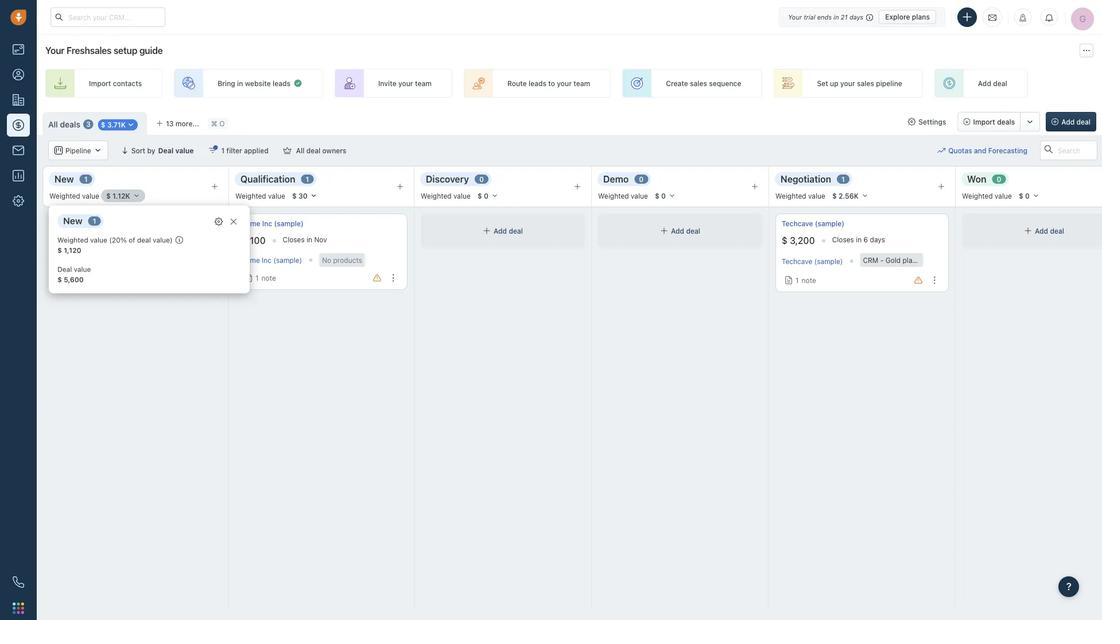 Task type: vqa. For each thing, say whether or not it's contained in the screenshot.
container_WX8MsF4aQZ5i3RN1 image inside Quotas and Forecasting link
yes



Task type: locate. For each thing, give the bounding box(es) containing it.
1 horizontal spatial 1 note
[[255, 274, 276, 282]]

2 horizontal spatial note
[[802, 276, 816, 284]]

techcave (sample) link up "3,200"
[[782, 219, 845, 229]]

0 horizontal spatial days
[[143, 236, 158, 244]]

days right 21
[[850, 13, 864, 21]]

techcave up $ 3,200
[[782, 220, 813, 228]]

deal value $ 5,600
[[57, 265, 91, 284]]

1 vertical spatial widgetz.io (sample)
[[55, 257, 120, 265]]

deal inside 'all deal owners' button
[[306, 146, 321, 154]]

5,600 down 1,120
[[64, 276, 84, 284]]

plan
[[180, 256, 194, 264], [903, 256, 917, 264]]

2 horizontal spatial 1 note
[[796, 276, 816, 284]]

weighted down "qualification"
[[235, 192, 266, 200]]

weighted down demo
[[598, 192, 629, 200]]

3 $ 0 from the left
[[1019, 192, 1030, 200]]

2 horizontal spatial $ 0 button
[[1014, 189, 1045, 202]]

deal inside add deal link
[[993, 79, 1007, 87]]

deals
[[997, 118, 1015, 126], [60, 120, 80, 129]]

1 techcave (sample) from the top
[[782, 220, 845, 228]]

1 note
[[255, 274, 276, 282], [69, 276, 89, 284], [796, 276, 816, 284]]

1 up weighted value (20% of deal value)
[[93, 217, 96, 225]]

2 $ 0 button from the left
[[650, 189, 681, 202]]

crm - gold plan monthly (sample) down value)
[[140, 256, 253, 264]]

new
[[55, 173, 74, 184], [63, 215, 82, 226]]

your right up at the top right of the page
[[841, 79, 855, 87]]

0 vertical spatial 3
[[86, 120, 91, 128]]

1 monthly from the left
[[196, 256, 222, 264]]

deal
[[158, 146, 174, 154], [57, 265, 72, 273]]

by
[[147, 146, 155, 154]]

1 vertical spatial new
[[63, 215, 82, 226]]

value
[[175, 146, 194, 154], [82, 192, 99, 200], [268, 192, 285, 200], [454, 192, 471, 200], [631, 192, 648, 200], [808, 192, 826, 200], [995, 192, 1012, 200], [90, 236, 107, 244], [74, 265, 91, 273]]

0 horizontal spatial 1 note
[[69, 276, 89, 284]]

contacts
[[113, 79, 142, 87]]

days right of
[[143, 236, 158, 244]]

0 horizontal spatial 3
[[86, 120, 91, 128]]

inc up 100
[[262, 220, 272, 228]]

2 your from the left
[[557, 79, 572, 87]]

(20%
[[109, 236, 127, 244]]

set
[[817, 79, 828, 87]]

weighted value for demo
[[598, 192, 648, 200]]

1 techcave (sample) link from the top
[[782, 219, 845, 229]]

closes left of
[[105, 236, 127, 244]]

1 horizontal spatial crm
[[863, 256, 879, 264]]

1 weighted value from the left
[[49, 192, 99, 200]]

2 weighted value from the left
[[235, 192, 285, 200]]

2 horizontal spatial closes
[[832, 236, 854, 244]]

all inside 'all deal owners' button
[[296, 146, 305, 154]]

acme inc (sample) down 100
[[242, 256, 302, 264]]

1 horizontal spatial $ 0 button
[[650, 189, 681, 202]]

weighted up 1,120
[[57, 236, 88, 244]]

team right "invite"
[[415, 79, 432, 87]]

deals for import
[[997, 118, 1015, 126]]

sales right create
[[690, 79, 707, 87]]

0 vertical spatial techcave (sample)
[[782, 220, 845, 228]]

deal inside "new" dialog
[[137, 236, 151, 244]]

weighted value down the 'discovery'
[[421, 192, 471, 200]]

1 vertical spatial widgetz.io
[[55, 257, 90, 265]]

won
[[967, 173, 987, 184]]

no products
[[322, 256, 362, 264]]

in right bring
[[237, 79, 243, 87]]

2 horizontal spatial $ 0
[[1019, 192, 1030, 200]]

1 horizontal spatial import
[[973, 118, 996, 126]]

1 crm - gold plan monthly (sample) from the left
[[140, 256, 253, 264]]

leads
[[273, 79, 290, 87], [529, 79, 547, 87]]

4 weighted value from the left
[[598, 192, 648, 200]]

set up your sales pipeline
[[817, 79, 902, 87]]

1 crm from the left
[[140, 256, 156, 264]]

0 horizontal spatial your
[[45, 45, 64, 56]]

your left freshsales in the left top of the page
[[45, 45, 64, 56]]

3 right of
[[137, 236, 141, 244]]

leads inside bring in website leads link
[[273, 79, 290, 87]]

2 monthly from the left
[[919, 256, 945, 264]]

0 vertical spatial your
[[788, 13, 802, 21]]

1 sales from the left
[[690, 79, 707, 87]]

container_wx8msf4aqz5i3rn1 image inside bring in website leads link
[[293, 79, 303, 88]]

1 horizontal spatial sales
[[857, 79, 874, 87]]

13 more...
[[166, 119, 199, 127]]

1 horizontal spatial $ 0
[[655, 192, 666, 200]]

1 leads from the left
[[273, 79, 290, 87]]

inc
[[262, 220, 272, 228], [262, 256, 272, 264]]

leads right 'website'
[[273, 79, 290, 87]]

1 horizontal spatial gold
[[886, 256, 901, 264]]

0 vertical spatial 5,600
[[63, 235, 88, 246]]

$
[[101, 121, 105, 129], [106, 192, 111, 200], [292, 192, 297, 200], [478, 192, 482, 200], [655, 192, 660, 200], [832, 192, 837, 200], [1019, 192, 1024, 200], [55, 235, 61, 246], [242, 235, 247, 246], [782, 235, 788, 246], [57, 246, 62, 254], [57, 276, 62, 284]]

techcave (sample) up "3,200"
[[782, 220, 845, 228]]

days right 6
[[870, 236, 885, 244]]

deal right by
[[158, 146, 174, 154]]

value)
[[153, 236, 173, 244]]

to
[[548, 79, 555, 87]]

5,600 inside deal value $ 5,600
[[64, 276, 84, 284]]

0 vertical spatial acme
[[242, 220, 260, 228]]

team inside invite your team "link"
[[415, 79, 432, 87]]

in left 6
[[856, 236, 862, 244]]

new down "pipeline" popup button
[[55, 173, 74, 184]]

all for deals
[[48, 120, 58, 129]]

add deal button
[[1046, 112, 1097, 131]]

⌘ o
[[211, 119, 225, 127]]

gold
[[163, 256, 178, 264], [886, 256, 901, 264]]

1 vertical spatial acme
[[242, 256, 260, 264]]

0 horizontal spatial all
[[48, 120, 58, 129]]

techcave
[[782, 220, 813, 228], [782, 257, 813, 265]]

2 gold from the left
[[886, 256, 901, 264]]

crm down value)
[[140, 256, 156, 264]]

2 acme inc (sample) from the top
[[242, 256, 302, 264]]

invite your team link
[[335, 69, 452, 98]]

in left nov
[[307, 236, 312, 244]]

your inside route leads to your team "link"
[[557, 79, 572, 87]]

route leads to your team link
[[464, 69, 611, 98]]

1 horizontal spatial note
[[262, 274, 276, 282]]

1 vertical spatial techcave
[[782, 257, 813, 265]]

2 $ 0 from the left
[[655, 192, 666, 200]]

your inside set up your sales pipeline link
[[841, 79, 855, 87]]

acme inc (sample) link down 100
[[242, 256, 302, 264]]

pipeline
[[876, 79, 902, 87]]

0 horizontal spatial crm
[[140, 256, 156, 264]]

your
[[788, 13, 802, 21], [45, 45, 64, 56]]

deal inside deal value $ 5,600
[[57, 265, 72, 273]]

1
[[221, 146, 225, 154], [84, 175, 88, 183], [306, 175, 309, 183], [842, 175, 845, 183], [93, 217, 96, 225], [255, 274, 259, 282], [69, 276, 72, 284], [796, 276, 799, 284]]

widgetz.io (sample) up $ 5,600
[[55, 220, 122, 228]]

0 vertical spatial import
[[89, 79, 111, 87]]

import left contacts
[[89, 79, 111, 87]]

0 vertical spatial inc
[[262, 220, 272, 228]]

crm
[[140, 256, 156, 264], [863, 256, 879, 264]]

0 vertical spatial techcave (sample) link
[[782, 219, 845, 229]]

1 horizontal spatial plan
[[903, 256, 917, 264]]

weighted value up widgetz.io (sample) link
[[49, 192, 99, 200]]

closes for $ 100
[[283, 236, 305, 244]]

widgetz.io up $ 5,600
[[55, 220, 91, 228]]

forecasting
[[989, 146, 1028, 154]]

0 horizontal spatial gold
[[163, 256, 178, 264]]

0 horizontal spatial -
[[158, 256, 161, 264]]

deals up pipeline
[[60, 120, 80, 129]]

1 horizontal spatial closes
[[283, 236, 305, 244]]

your for your freshsales setup guide
[[45, 45, 64, 56]]

0 vertical spatial widgetz.io
[[55, 220, 91, 228]]

add deal link
[[935, 69, 1028, 98]]

0 vertical spatial widgetz.io (sample)
[[55, 220, 122, 228]]

1 horizontal spatial team
[[574, 79, 590, 87]]

3
[[86, 120, 91, 128], [137, 236, 141, 244]]

0 horizontal spatial $ 0
[[478, 192, 489, 200]]

0 horizontal spatial monthly
[[196, 256, 222, 264]]

1 horizontal spatial your
[[557, 79, 572, 87]]

team inside route leads to your team "link"
[[574, 79, 590, 87]]

widgetz.io (sample) link
[[55, 219, 122, 229]]

pipeline
[[65, 146, 91, 154]]

1 team from the left
[[415, 79, 432, 87]]

1 plan from the left
[[180, 256, 194, 264]]

send email image
[[989, 13, 997, 22]]

note down "3,200"
[[802, 276, 816, 284]]

2 techcave from the top
[[782, 257, 813, 265]]

add
[[978, 79, 992, 87], [1062, 118, 1075, 126], [494, 227, 507, 235], [671, 227, 684, 235], [1035, 227, 1048, 235]]

3 inside all deals 3
[[86, 120, 91, 128]]

1 vertical spatial your
[[45, 45, 64, 56]]

weighted for negotiation
[[776, 192, 807, 200]]

acme inc (sample) link
[[242, 219, 304, 229], [242, 256, 302, 264]]

0 vertical spatial all
[[48, 120, 58, 129]]

5,600
[[63, 235, 88, 246], [64, 276, 84, 284]]

container_wx8msf4aqz5i3rn1 image
[[127, 121, 135, 129], [55, 146, 63, 154], [283, 146, 292, 154], [215, 218, 223, 226], [483, 227, 491, 235], [660, 227, 668, 235]]

1 vertical spatial techcave (sample) link
[[782, 257, 843, 265]]

0 horizontal spatial deals
[[60, 120, 80, 129]]

note
[[262, 274, 276, 282], [75, 276, 89, 284], [802, 276, 816, 284]]

0 vertical spatial techcave
[[782, 220, 813, 228]]

closes left 6
[[832, 236, 854, 244]]

1 vertical spatial acme inc (sample) link
[[242, 256, 302, 264]]

techcave down $ 3,200
[[782, 257, 813, 265]]

acme inc (sample) up 100
[[242, 220, 304, 228]]

sales left pipeline
[[857, 79, 874, 87]]

0 horizontal spatial $ 0 button
[[472, 189, 503, 202]]

weighted value (20% of deal value)
[[57, 236, 173, 244]]

3 $ 0 button from the left
[[1014, 189, 1045, 202]]

techcave (sample) link down "3,200"
[[782, 257, 843, 265]]

value inside deal value $ 5,600
[[74, 265, 91, 273]]

1 horizontal spatial monthly
[[919, 256, 945, 264]]

1 your from the left
[[398, 79, 413, 87]]

container_wx8msf4aqz5i3rn1 image inside 'all deal owners' button
[[283, 146, 292, 154]]

1 horizontal spatial leads
[[529, 79, 547, 87]]

3 your from the left
[[841, 79, 855, 87]]

1,120
[[64, 246, 81, 254]]

acme up $ 100
[[242, 220, 260, 228]]

what's new image
[[1019, 14, 1027, 22]]

1 horizontal spatial 3
[[137, 236, 141, 244]]

0 vertical spatial acme inc (sample) link
[[242, 219, 304, 229]]

2 horizontal spatial days
[[870, 236, 885, 244]]

1 horizontal spatial deals
[[997, 118, 1015, 126]]

1 horizontal spatial -
[[881, 256, 884, 264]]

leads inside route leads to your team "link"
[[529, 79, 547, 87]]

deal
[[993, 79, 1007, 87], [1077, 118, 1091, 126], [306, 146, 321, 154], [509, 227, 523, 235], [686, 227, 700, 235], [1050, 227, 1064, 235], [137, 236, 151, 244]]

1 note down 1,120
[[69, 276, 89, 284]]

3 weighted value from the left
[[421, 192, 471, 200]]

crm - gold plan monthly (sample)
[[140, 256, 253, 264], [863, 256, 975, 264]]

$ 1.12k
[[106, 192, 130, 200]]

import inside 'button'
[[973, 118, 996, 126]]

1 vertical spatial 3
[[137, 236, 141, 244]]

value for qualification
[[268, 192, 285, 200]]

qualification
[[241, 173, 295, 184]]

new up $ 5,600
[[63, 215, 82, 226]]

team right to
[[574, 79, 590, 87]]

3 for in
[[137, 236, 141, 244]]

1 $ 0 button from the left
[[472, 189, 503, 202]]

5 weighted value from the left
[[776, 192, 826, 200]]

1 vertical spatial deal
[[57, 265, 72, 273]]

widgetz.io (sample)
[[55, 220, 122, 228], [55, 257, 120, 265]]

value for new
[[82, 192, 99, 200]]

sort by deal value
[[131, 146, 194, 154]]

1 vertical spatial import
[[973, 118, 996, 126]]

0 horizontal spatial crm - gold plan monthly (sample)
[[140, 256, 253, 264]]

container_wx8msf4aqz5i3rn1 image
[[293, 79, 303, 88], [908, 118, 916, 126], [94, 146, 102, 154], [209, 146, 217, 154], [938, 146, 946, 154], [230, 218, 238, 226], [1024, 227, 1032, 235], [175, 236, 183, 244], [245, 274, 253, 282], [58, 276, 66, 284], [785, 276, 793, 284]]

1 up $ 30 button
[[306, 175, 309, 183]]

0 horizontal spatial leads
[[273, 79, 290, 87]]

leads left to
[[529, 79, 547, 87]]

import up "quotas and forecasting"
[[973, 118, 996, 126]]

team
[[415, 79, 432, 87], [574, 79, 590, 87]]

$ 0 button for discovery
[[472, 189, 503, 202]]

2 horizontal spatial your
[[841, 79, 855, 87]]

2 leads from the left
[[529, 79, 547, 87]]

container_wx8msf4aqz5i3rn1 image inside "pipeline" popup button
[[94, 146, 102, 154]]

weighted down the won
[[962, 192, 993, 200]]

widgetz.io down 1,120
[[55, 257, 90, 265]]

crm - gold plan monthly (sample) down 6
[[863, 256, 975, 264]]

create sales sequence
[[666, 79, 741, 87]]

weighted down the 'discovery'
[[421, 192, 452, 200]]

import for import deals
[[973, 118, 996, 126]]

o
[[219, 119, 225, 127]]

monthly
[[196, 256, 222, 264], [919, 256, 945, 264]]

0 horizontal spatial deal
[[57, 265, 72, 273]]

0 horizontal spatial team
[[415, 79, 432, 87]]

add inside add deal button
[[1062, 118, 1075, 126]]

weighted value down "qualification"
[[235, 192, 285, 200]]

deals up forecasting
[[997, 118, 1015, 126]]

1 horizontal spatial your
[[788, 13, 802, 21]]

0 horizontal spatial closes
[[105, 236, 127, 244]]

0 horizontal spatial plan
[[180, 256, 194, 264]]

2 team from the left
[[574, 79, 590, 87]]

- down closes in 6 days
[[881, 256, 884, 264]]

your right to
[[557, 79, 572, 87]]

weighted value down demo
[[598, 192, 648, 200]]

1 horizontal spatial deal
[[158, 146, 174, 154]]

weighted inside "new" dialog
[[57, 236, 88, 244]]

weighted value for new
[[49, 192, 99, 200]]

1 horizontal spatial all
[[296, 146, 305, 154]]

3 closes from the left
[[832, 236, 854, 244]]

1 techcave from the top
[[782, 220, 813, 228]]

acme inc (sample) link up 100
[[242, 219, 304, 229]]

1 horizontal spatial crm - gold plan monthly (sample)
[[863, 256, 975, 264]]

weighted value down the negotiation
[[776, 192, 826, 200]]

3,200
[[790, 235, 815, 246]]

all up "pipeline" popup button
[[48, 120, 58, 129]]

inc down 100
[[262, 256, 272, 264]]

1 down $ 1,120
[[69, 276, 72, 284]]

note down 100
[[262, 274, 276, 282]]

0
[[479, 175, 484, 183], [639, 175, 644, 183], [997, 175, 1002, 183], [484, 192, 489, 200], [661, 192, 666, 200], [1025, 192, 1030, 200]]

- down value)
[[158, 256, 161, 264]]

weighted value down the won
[[962, 192, 1012, 200]]

techcave (sample) down "3,200"
[[782, 257, 843, 265]]

1 left filter
[[221, 146, 225, 154]]

weighted for qualification
[[235, 192, 266, 200]]

note for $ 100
[[262, 274, 276, 282]]

1 note down 100
[[255, 274, 276, 282]]

phone image
[[13, 576, 24, 588]]

closes for $ 5,600
[[105, 236, 127, 244]]

1 vertical spatial 5,600
[[64, 276, 84, 284]]

0 vertical spatial acme inc (sample)
[[242, 220, 304, 228]]

in right (20%
[[129, 236, 135, 244]]

your left trial
[[788, 13, 802, 21]]

1 closes from the left
[[105, 236, 127, 244]]

crm down 6
[[863, 256, 879, 264]]

your
[[398, 79, 413, 87], [557, 79, 572, 87], [841, 79, 855, 87]]

3.71k
[[107, 121, 126, 129]]

your for your trial ends in 21 days
[[788, 13, 802, 21]]

5,600 up 1,120
[[63, 235, 88, 246]]

1 vertical spatial inc
[[262, 256, 272, 264]]

6 weighted value from the left
[[962, 192, 1012, 200]]

weighted value for discovery
[[421, 192, 471, 200]]

weighted down the negotiation
[[776, 192, 807, 200]]

acme down $ 100
[[242, 256, 260, 264]]

deal down $ 1,120
[[57, 265, 72, 273]]

note for $ 3,200
[[802, 276, 816, 284]]

your right "invite"
[[398, 79, 413, 87]]

1 note down "3,200"
[[796, 276, 816, 284]]

$ 0 for won
[[1019, 192, 1030, 200]]

in
[[834, 13, 839, 21], [237, 79, 243, 87], [129, 236, 135, 244], [307, 236, 312, 244], [856, 236, 862, 244]]

2 sales from the left
[[857, 79, 874, 87]]

widgetz.io
[[55, 220, 91, 228], [55, 257, 90, 265]]

0 horizontal spatial sales
[[690, 79, 707, 87]]

1 down 100
[[255, 274, 259, 282]]

1 vertical spatial all
[[296, 146, 305, 154]]

weighted value for negotiation
[[776, 192, 826, 200]]

3 right all deals link
[[86, 120, 91, 128]]

note down 1,120
[[75, 276, 89, 284]]

container_wx8msf4aqz5i3rn1 image inside 1 filter applied button
[[209, 146, 217, 154]]

deals inside import deals 'button'
[[997, 118, 1015, 126]]

1 vertical spatial acme inc (sample)
[[242, 256, 302, 264]]

1 $ 0 from the left
[[478, 192, 489, 200]]

weighted up widgetz.io (sample) link
[[49, 192, 80, 200]]

import deals
[[973, 118, 1015, 126]]

import contacts
[[89, 79, 142, 87]]

all left owners
[[296, 146, 305, 154]]

freshworks switcher image
[[13, 602, 24, 614]]

closes left nov
[[283, 236, 305, 244]]

weighted for discovery
[[421, 192, 452, 200]]

widgetz.io (sample) down 1,120
[[55, 257, 120, 265]]

0 horizontal spatial import
[[89, 79, 111, 87]]

-
[[158, 256, 161, 264], [881, 256, 884, 264]]

1 vertical spatial techcave (sample)
[[782, 257, 843, 265]]

0 horizontal spatial your
[[398, 79, 413, 87]]

2 widgetz.io (sample) from the top
[[55, 257, 120, 265]]

weighted
[[49, 192, 80, 200], [235, 192, 266, 200], [421, 192, 452, 200], [598, 192, 629, 200], [776, 192, 807, 200], [962, 192, 993, 200], [57, 236, 88, 244]]

2 closes from the left
[[283, 236, 305, 244]]



Task type: describe. For each thing, give the bounding box(es) containing it.
setup
[[114, 45, 137, 56]]

in for new
[[129, 236, 135, 244]]

1 down "pipeline" popup button
[[84, 175, 88, 183]]

1 note for $ 100
[[255, 274, 276, 282]]

negotiation
[[781, 173, 831, 184]]

sequence
[[709, 79, 741, 87]]

days for $ 3,200
[[870, 236, 885, 244]]

applied
[[244, 146, 269, 154]]

1 inc from the top
[[262, 220, 272, 228]]

2 widgetz.io from the top
[[55, 257, 90, 265]]

container_wx8msf4aqz5i3rn1 image inside settings "popup button"
[[908, 118, 916, 126]]

invite
[[378, 79, 397, 87]]

value for won
[[995, 192, 1012, 200]]

$ 3,200
[[782, 235, 815, 246]]

⌘
[[211, 119, 217, 127]]

13 more... button
[[150, 115, 205, 131]]

1 inside "new" dialog
[[93, 217, 96, 225]]

2 acme from the top
[[242, 256, 260, 264]]

all deal owners button
[[276, 141, 354, 160]]

1 acme from the top
[[242, 220, 260, 228]]

import for import contacts
[[89, 79, 111, 87]]

your freshsales setup guide
[[45, 45, 163, 56]]

1 widgetz.io from the top
[[55, 220, 91, 228]]

0 vertical spatial deal
[[158, 146, 174, 154]]

route leads to your team
[[508, 79, 590, 87]]

set up your sales pipeline link
[[774, 69, 923, 98]]

your trial ends in 21 days
[[788, 13, 864, 21]]

no
[[322, 256, 331, 264]]

plans
[[912, 13, 930, 21]]

in for negotiation
[[856, 236, 862, 244]]

2 crm - gold plan monthly (sample) from the left
[[863, 256, 975, 264]]

add inside add deal link
[[978, 79, 992, 87]]

$ 3.71k button
[[98, 119, 138, 130]]

explore plans link
[[879, 10, 936, 24]]

sales inside create sales sequence link
[[690, 79, 707, 87]]

100
[[250, 235, 266, 246]]

route
[[508, 79, 527, 87]]

all for deal
[[296, 146, 305, 154]]

1 inside button
[[221, 146, 225, 154]]

0 vertical spatial new
[[55, 173, 74, 184]]

1 - from the left
[[158, 256, 161, 264]]

bring in website leads link
[[174, 69, 323, 98]]

$ 0 button for demo
[[650, 189, 681, 202]]

21
[[841, 13, 848, 21]]

$ 3.71k button
[[95, 118, 141, 131]]

$ 0 button for won
[[1014, 189, 1045, 202]]

1 filter applied
[[221, 146, 269, 154]]

1 note for $ 3,200
[[796, 276, 816, 284]]

1 widgetz.io (sample) from the top
[[55, 220, 122, 228]]

1 up $ 2.56k
[[842, 175, 845, 183]]

weighted value for qualification
[[235, 192, 285, 200]]

quotas and forecasting link
[[938, 141, 1039, 160]]

closes for $ 3,200
[[832, 236, 854, 244]]

closes in 3 days
[[105, 236, 158, 244]]

new dialog
[[49, 206, 250, 293]]

days for $ 5,600
[[143, 236, 158, 244]]

weighted for won
[[962, 192, 993, 200]]

2 plan from the left
[[903, 256, 917, 264]]

$ 5,600
[[55, 235, 88, 246]]

1 acme inc (sample) link from the top
[[242, 219, 304, 229]]

2 acme inc (sample) link from the top
[[242, 256, 302, 264]]

more...
[[176, 119, 199, 127]]

filter
[[227, 146, 242, 154]]

3 for deals
[[86, 120, 91, 128]]

1 horizontal spatial days
[[850, 13, 864, 21]]

1 filter applied button
[[201, 141, 276, 160]]

invite your team
[[378, 79, 432, 87]]

bring in website leads
[[218, 79, 290, 87]]

settings button
[[902, 112, 952, 131]]

2 - from the left
[[881, 256, 884, 264]]

pipeline button
[[48, 141, 108, 160]]

1 gold from the left
[[163, 256, 178, 264]]

2 crm from the left
[[863, 256, 879, 264]]

6
[[864, 236, 868, 244]]

1 acme inc (sample) from the top
[[242, 220, 304, 228]]

your inside invite your team "link"
[[398, 79, 413, 87]]

$ inside deal value $ 5,600
[[57, 276, 62, 284]]

new inside "new" dialog
[[63, 215, 82, 226]]

1 down $ 3,200
[[796, 276, 799, 284]]

create
[[666, 79, 688, 87]]

create sales sequence link
[[623, 69, 762, 98]]

all deals link
[[48, 119, 80, 130]]

all deal owners
[[296, 146, 346, 154]]

container_wx8msf4aqz5i3rn1 image inside "new" dialog
[[215, 218, 223, 226]]

1.12k
[[113, 192, 130, 200]]

bring
[[218, 79, 235, 87]]

2 inc from the top
[[262, 256, 272, 264]]

Search your CRM... text field
[[51, 7, 165, 27]]

0 horizontal spatial note
[[75, 276, 89, 284]]

weighted for new
[[49, 192, 80, 200]]

website
[[245, 79, 271, 87]]

$ 1.12k button
[[101, 189, 145, 202]]

$ 1,120
[[57, 246, 81, 254]]

deal inside add deal button
[[1077, 118, 1091, 126]]

in for qualification
[[307, 236, 312, 244]]

phone element
[[7, 571, 30, 594]]

weighted for demo
[[598, 192, 629, 200]]

freshsales
[[67, 45, 112, 56]]

quotas and forecasting
[[949, 146, 1028, 154]]

container_wx8msf4aqz5i3rn1 image inside quotas and forecasting link
[[938, 146, 946, 154]]

sales inside set up your sales pipeline link
[[857, 79, 874, 87]]

Search field
[[1040, 141, 1098, 160]]

explore
[[885, 13, 910, 21]]

$ 100
[[242, 235, 266, 246]]

30
[[299, 192, 308, 200]]

weighted value for won
[[962, 192, 1012, 200]]

container_wx8msf4aqz5i3rn1 image inside $ 3.71k button
[[127, 121, 135, 129]]

$ 0 for discovery
[[478, 192, 489, 200]]

$ inside popup button
[[101, 121, 105, 129]]

sort
[[131, 146, 145, 154]]

deals for all
[[60, 120, 80, 129]]

$ 3.71k
[[101, 121, 126, 129]]

trial
[[804, 13, 816, 21]]

discovery
[[426, 173, 469, 184]]

all deals 3
[[48, 120, 91, 129]]

$ 30
[[292, 192, 308, 200]]

import deals button
[[958, 112, 1021, 131]]

13
[[166, 119, 174, 127]]

2 techcave (sample) from the top
[[782, 257, 843, 265]]

$ 0 for demo
[[655, 192, 666, 200]]

$ 2.56k button
[[827, 189, 874, 202]]

explore plans
[[885, 13, 930, 21]]

$ 30 button
[[287, 189, 323, 202]]

closes in nov
[[283, 236, 327, 244]]

in left 21
[[834, 13, 839, 21]]

quotas
[[949, 146, 972, 154]]

settings
[[919, 118, 946, 126]]

2 techcave (sample) link from the top
[[782, 257, 843, 265]]

guide
[[139, 45, 163, 56]]

value for discovery
[[454, 192, 471, 200]]

$ 2.56k
[[832, 192, 859, 200]]

nov
[[314, 236, 327, 244]]

products
[[333, 256, 362, 264]]

import deals group
[[958, 112, 1040, 131]]

up
[[830, 79, 839, 87]]

ends
[[817, 13, 832, 21]]

closes in 6 days
[[832, 236, 885, 244]]

owners
[[322, 146, 346, 154]]

add deal inside button
[[1062, 118, 1091, 126]]

import contacts link
[[45, 69, 163, 98]]

of
[[129, 236, 135, 244]]

2.56k
[[839, 192, 859, 200]]

value for demo
[[631, 192, 648, 200]]

container_wx8msf4aqz5i3rn1 image inside "pipeline" popup button
[[55, 146, 63, 154]]

value for negotiation
[[808, 192, 826, 200]]



